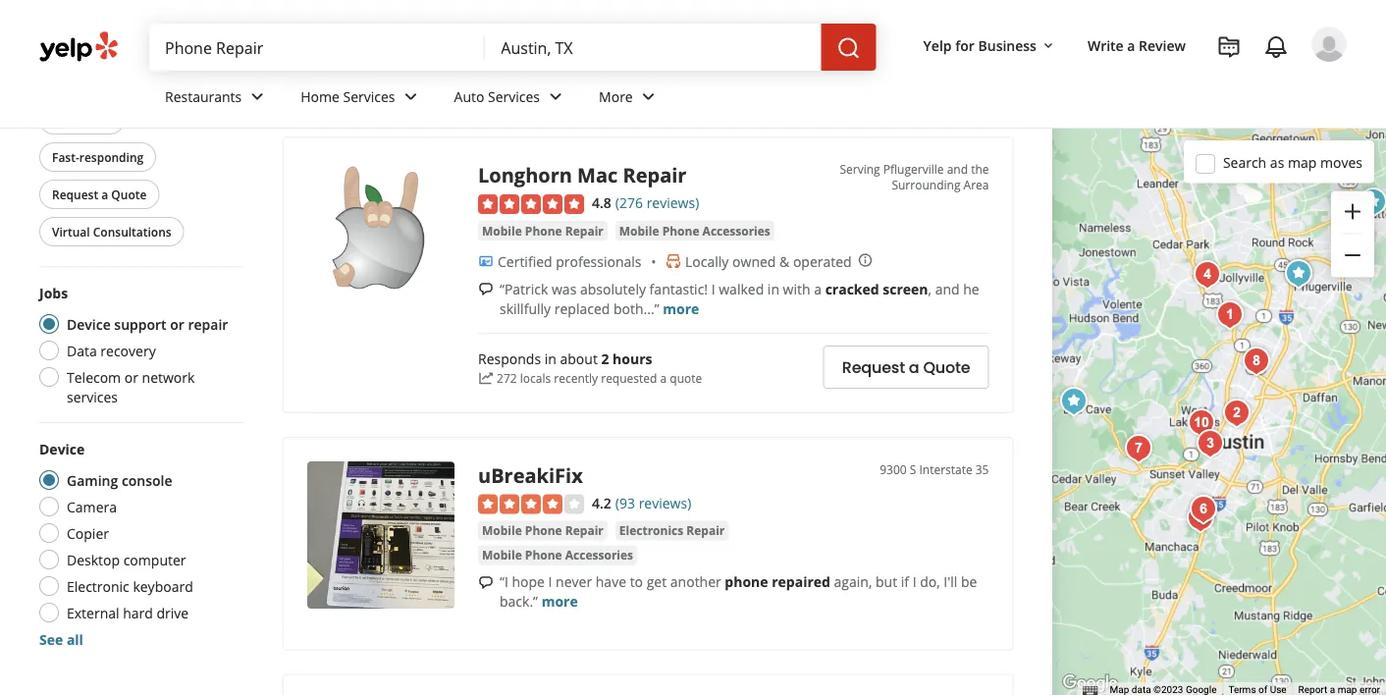 Task type: describe. For each thing, give the bounding box(es) containing it.
24 chevron down v2 image for more
[[637, 85, 661, 108]]

he
[[964, 279, 980, 298]]

mobile inside electronics repair mobile phone accessories
[[482, 547, 522, 563]]

another
[[671, 573, 722, 591]]

auto services
[[454, 87, 540, 106]]

data recovery
[[67, 341, 156, 360]]

272
[[497, 370, 517, 386]]

phone for ubreakifix mobile phone repair link
[[525, 523, 562, 539]]

open now
[[52, 111, 112, 128]]

get
[[647, 573, 667, 591]]

repair inside option group
[[188, 315, 228, 333]]

fast-responding button
[[39, 142, 156, 172]]

more for fantastic!
[[663, 299, 700, 318]]

requested for 272 locals recently requested a quote
[[601, 370, 657, 386]]

1 vertical spatial request a quote button
[[39, 180, 159, 209]]

external hard drive
[[67, 604, 189, 622]]

mobile phone repair link for longhorn mac repair
[[478, 221, 608, 240]]

and inside , and he skillfully replaced both..."
[[936, 279, 960, 298]]

recently for 272
[[554, 370, 598, 386]]

map
[[1110, 684, 1130, 696]]

camera
[[67, 497, 117, 516]]

interstate
[[920, 461, 973, 478]]

request a quote for 272 locals recently requested a quote
[[842, 356, 971, 378]]

4.8 star rating image
[[478, 194, 584, 214]]

keyboard
[[133, 577, 193, 596]]

both..."
[[614, 299, 660, 318]]

report
[[1299, 684, 1328, 696]]

network
[[142, 368, 195, 386]]

2
[[602, 349, 609, 368]]

all for see all
[[67, 630, 83, 649]]

mobile phone repair link for ubreakifix
[[478, 521, 608, 541]]

zoom in image
[[1342, 200, 1365, 223]]

see all
[[39, 630, 83, 649]]

yelp
[[924, 36, 952, 54]]

i inside again, but if i do, i'll be back."
[[913, 573, 917, 591]]

to
[[630, 573, 643, 591]]

restaurants link
[[149, 71, 285, 128]]

was
[[552, 279, 577, 298]]

0 vertical spatial mobile phone accessories button
[[616, 221, 775, 240]]

mobile phone repair button for ubreakifix
[[478, 521, 608, 541]]

desktop
[[67, 550, 120, 569]]

"i hope i never have to get another phone repaired
[[500, 573, 831, 591]]

review
[[1139, 36, 1186, 54]]

hope
[[512, 573, 545, 591]]

16 certified professionals v2 image
[[478, 254, 494, 269]]

67 locals recently requested a quote
[[497, 70, 696, 86]]

google
[[1186, 684, 1217, 696]]

macdoctors image
[[1055, 382, 1094, 421]]

phone for mobile phone repair link for longhorn mac repair
[[525, 222, 562, 239]]

mobile for top mobile phone accessories "link"
[[620, 222, 660, 239]]

group containing open now
[[35, 74, 244, 250]]

"patrick
[[500, 279, 548, 298]]

&
[[780, 252, 790, 270]]

gaming
[[67, 471, 118, 490]]

1 horizontal spatial support
[[177, 10, 221, 26]]

(276
[[616, 194, 643, 212]]

more link for fantastic!
[[663, 299, 700, 318]]

about for responds in about
[[560, 49, 598, 68]]

mobile phone repair for ubreakifix
[[482, 523, 604, 539]]

locally owned & operated
[[686, 252, 852, 270]]

2 vertical spatial device
[[39, 439, 85, 458]]

a down near text field
[[654, 70, 660, 86]]

services for home services
[[343, 87, 395, 106]]

moves
[[1321, 153, 1363, 172]]

mobile phone accessories
[[620, 222, 771, 239]]

24 chevron down v2 image for restaurants
[[246, 85, 269, 108]]

report a map error
[[1299, 684, 1381, 696]]

map for error
[[1338, 684, 1358, 696]]

reviews) for longhorn mac repair
[[647, 194, 700, 212]]

more for never
[[542, 592, 578, 611]]

of
[[1259, 684, 1268, 696]]

ubreakifix image
[[307, 461, 455, 609]]

more
[[599, 87, 633, 106]]

repair up '(276 reviews)' link
[[623, 161, 687, 188]]

yelp for business
[[924, 36, 1037, 54]]

1 vertical spatial device
[[67, 315, 111, 333]]

s
[[910, 461, 917, 478]]

computer
[[123, 550, 186, 569]]

keyboard shortcuts image
[[1083, 686, 1099, 696]]

see all button
[[39, 630, 83, 649]]

request a quote inside group
[[52, 186, 147, 202]]

longhorn mac repair image
[[307, 161, 455, 309]]

ubreakifix
[[478, 461, 583, 488]]

all for clear all
[[71, 42, 83, 58]]

a down screen
[[909, 356, 920, 378]]

Find text field
[[165, 36, 470, 58]]

electronics repair mobile phone accessories
[[482, 523, 725, 563]]

now
[[86, 111, 112, 128]]

phone for top mobile phone accessories "link"
[[663, 222, 700, 239]]

longhorn mac repair link
[[478, 161, 687, 188]]

©2023
[[1154, 684, 1184, 696]]

(93 reviews)
[[616, 494, 692, 513]]

more link for never
[[542, 592, 578, 611]]

ruby a. image
[[1312, 27, 1347, 62]]

restaurants
[[165, 87, 242, 106]]

write a review link
[[1080, 27, 1194, 63]]

cpr cell phone repair south austin image
[[1182, 499, 1221, 538]]

ubreakifix image
[[1185, 490, 1224, 529]]

if
[[901, 573, 909, 591]]

phone
[[725, 573, 769, 591]]

35
[[976, 461, 989, 478]]

request for 272 locals recently requested a quote
[[842, 356, 905, 378]]

again,
[[834, 573, 872, 591]]

electronics
[[620, 523, 684, 539]]

quote for 272 locals recently requested a quote
[[924, 356, 971, 378]]

i'll
[[944, 573, 958, 591]]

terms
[[1229, 684, 1257, 696]]

Near text field
[[501, 36, 806, 58]]

auto services link
[[439, 71, 583, 128]]

4.2
[[592, 494, 612, 513]]

requested for 67 locals recently requested a quote
[[595, 70, 651, 86]]

more link
[[583, 71, 676, 128]]

, and he skillfully replaced both..."
[[500, 279, 980, 318]]

mobile for mobile phone repair link for longhorn mac repair
[[482, 222, 522, 239]]

auto
[[454, 87, 485, 106]]

but
[[876, 573, 898, 591]]

1 vertical spatial mobile phone accessories button
[[478, 546, 637, 565]]

,
[[929, 279, 932, 298]]

phone inside electronics repair mobile phone accessories
[[525, 547, 562, 563]]

phone doctor of oakhill image
[[1120, 429, 1159, 468]]

quote inside group
[[111, 186, 147, 202]]

zoom out image
[[1342, 244, 1365, 267]]

search
[[1224, 153, 1267, 172]]

or inside 'device support or repair'
[[224, 10, 236, 26]]

virtual
[[52, 223, 90, 240]]

a right "with"
[[814, 279, 822, 298]]

1 vertical spatial in
[[768, 279, 780, 298]]

skillfully
[[500, 299, 551, 318]]

about for responds in about 2 hours
[[560, 349, 598, 368]]

quote for 67 locals recently requested a quote
[[924, 56, 971, 78]]

1 vertical spatial mobile phone accessories link
[[478, 546, 637, 565]]

surrounding
[[892, 176, 961, 193]]

search as map moves
[[1224, 153, 1363, 172]]

open now button
[[39, 105, 125, 135]]

with
[[783, 279, 811, 298]]

data
[[67, 341, 97, 360]]

mobile phone repair button for longhorn mac repair
[[478, 221, 608, 240]]



Task type: vqa. For each thing, say whether or not it's contained in the screenshot.
Read more
no



Task type: locate. For each thing, give the bounding box(es) containing it.
mobile phone repair link down 4.2 star rating 'image'
[[478, 521, 608, 541]]

1 vertical spatial reviews)
[[639, 494, 692, 513]]

1 vertical spatial about
[[560, 349, 598, 368]]

0 vertical spatial device support or repair
[[39, 10, 236, 42]]

a right the search image
[[909, 56, 920, 78]]

1 vertical spatial 16 trending v2 image
[[478, 371, 494, 386]]

repair up network
[[188, 315, 228, 333]]

1 horizontal spatial group
[[1332, 191, 1375, 277]]

telecom
[[67, 368, 121, 386]]

map left error
[[1338, 684, 1358, 696]]

0 horizontal spatial repair
[[39, 26, 72, 42]]

mobile phone repair down 4.2 star rating 'image'
[[482, 523, 604, 539]]

16 chevron down v2 image
[[1041, 38, 1057, 54]]

none field find
[[165, 36, 470, 58]]

more down never
[[542, 592, 578, 611]]

about up 67 locals recently requested a quote
[[560, 49, 598, 68]]

a inside group
[[101, 186, 108, 202]]

recovery
[[101, 341, 156, 360]]

quote for 67 locals recently requested a quote
[[663, 70, 696, 86]]

mobile down 4.2 star rating 'image'
[[482, 523, 522, 539]]

16 trending v2 image for 272
[[478, 371, 494, 386]]

0 vertical spatial recently
[[548, 70, 591, 86]]

0 vertical spatial map
[[1288, 153, 1317, 172]]

electronics repair button
[[616, 521, 729, 541]]

hours
[[613, 349, 653, 368]]

1 horizontal spatial more link
[[663, 299, 700, 318]]

repaired
[[772, 573, 831, 591]]

2 vertical spatial request a quote button
[[824, 346, 989, 389]]

mobile phone repair button down 4.8 star rating image at the top of page
[[478, 221, 608, 240]]

0 vertical spatial quote
[[924, 56, 971, 78]]

accessories up owned
[[703, 222, 771, 239]]

1 mobile phone repair button from the top
[[478, 221, 608, 240]]

1 vertical spatial recently
[[554, 370, 598, 386]]

more link down never
[[542, 592, 578, 611]]

consultations
[[93, 223, 172, 240]]

1 vertical spatial map
[[1338, 684, 1358, 696]]

about
[[560, 49, 598, 68], [560, 349, 598, 368]]

1 vertical spatial more link
[[542, 592, 578, 611]]

1 vertical spatial mobile phone repair button
[[478, 521, 608, 541]]

operated
[[793, 252, 852, 270]]

0 horizontal spatial map
[[1288, 153, 1317, 172]]

phone inside the mobile phone accessories button
[[663, 222, 700, 239]]

reviews) up mobile phone accessories
[[647, 194, 700, 212]]

pflugerville
[[884, 161, 944, 177]]

1 mobile phone repair link from the top
[[478, 221, 608, 240]]

mobile phone accessories link up the 'locally'
[[616, 221, 775, 240]]

0 vertical spatial responds
[[478, 49, 541, 68]]

2 horizontal spatial or
[[224, 10, 236, 26]]

services right home
[[343, 87, 395, 106]]

1 mobile phone repair from the top
[[482, 222, 604, 239]]

2 vertical spatial request
[[842, 356, 905, 378]]

more down fantastic!
[[663, 299, 700, 318]]

i right the 'if'
[[913, 573, 917, 591]]

2 vertical spatial or
[[125, 368, 138, 386]]

device up data
[[67, 315, 111, 333]]

1 about from the top
[[560, 49, 598, 68]]

fantastic!
[[650, 279, 708, 298]]

1 horizontal spatial accessories
[[703, 222, 771, 239]]

16 trending v2 image for 67
[[478, 70, 494, 86]]

mobile for ubreakifix mobile phone repair link
[[482, 523, 522, 539]]

services down 67
[[488, 87, 540, 106]]

2 mobile phone repair button from the top
[[478, 521, 608, 541]]

electronic
[[67, 577, 129, 596]]

None search field
[[149, 24, 881, 71]]

a down fantastic!
[[660, 370, 667, 386]]

2 vertical spatial quote
[[924, 356, 971, 378]]

device support or repair inside option group
[[67, 315, 228, 333]]

cracked
[[826, 279, 880, 298]]

0 vertical spatial request a quote
[[842, 56, 971, 78]]

16 locally owned v2 image
[[666, 254, 682, 269]]

24 chevron down v2 image inside home services link
[[399, 85, 423, 108]]

external
[[67, 604, 119, 622]]

1 horizontal spatial more
[[663, 299, 700, 318]]

info icon image
[[858, 252, 874, 268], [858, 252, 874, 268]]

the
[[971, 161, 989, 177]]

1 vertical spatial request a quote
[[52, 186, 147, 202]]

24 chevron down v2 image inside restaurants link
[[246, 85, 269, 108]]

24 chevron down v2 image for auto services
[[544, 85, 568, 108]]

9300
[[880, 461, 907, 478]]

business categories element
[[149, 71, 1347, 128]]

locals for 67
[[514, 70, 544, 86]]

group
[[35, 74, 244, 250], [1332, 191, 1375, 277]]

replaced
[[555, 299, 610, 318]]

1 horizontal spatial i
[[712, 279, 716, 298]]

1 16 speech v2 image from the top
[[478, 282, 494, 297]]

0 vertical spatial request
[[842, 56, 905, 78]]

0 vertical spatial mobile phone repair
[[482, 222, 604, 239]]

0 horizontal spatial none field
[[165, 36, 470, 58]]

mobile phone repair button down 4.2 star rating 'image'
[[478, 521, 608, 541]]

device support or repair up restaurants
[[39, 10, 236, 42]]

1 24 chevron down v2 image from the left
[[544, 85, 568, 108]]

mobile phone repair link down 4.8 star rating image at the top of page
[[478, 221, 608, 240]]

i left 'walked'
[[712, 279, 716, 298]]

copier
[[67, 524, 109, 543]]

request a quote button for 67 locals recently requested a quote
[[824, 45, 989, 89]]

recently for 67
[[548, 70, 591, 86]]

1up repairs image
[[1192, 424, 1231, 464]]

a
[[1128, 36, 1136, 54], [909, 56, 920, 78], [654, 70, 660, 86], [101, 186, 108, 202], [814, 279, 822, 298], [909, 356, 920, 378], [660, 370, 667, 386], [1331, 684, 1336, 696]]

longhorn mac repair
[[478, 161, 687, 188]]

1 vertical spatial quote
[[670, 370, 702, 386]]

certified professionals
[[498, 252, 642, 270]]

0 vertical spatial accessories
[[703, 222, 771, 239]]

services
[[67, 387, 118, 406]]

1 horizontal spatial none field
[[501, 36, 806, 58]]

24 chevron down v2 image
[[246, 85, 269, 108], [399, 85, 423, 108]]

clear all
[[39, 42, 83, 58]]

area
[[964, 176, 989, 193]]

(276 reviews) link
[[616, 192, 700, 213]]

terms of use link
[[1229, 684, 1287, 696]]

longhorn mac repair image
[[1280, 254, 1319, 294], [1280, 254, 1319, 294]]

certified
[[498, 252, 553, 270]]

1 vertical spatial support
[[114, 315, 167, 333]]

9300 s interstate 35
[[880, 461, 989, 478]]

0 horizontal spatial group
[[35, 74, 244, 250]]

2 24 chevron down v2 image from the left
[[637, 85, 661, 108]]

home services
[[301, 87, 395, 106]]

quote up consultations
[[111, 186, 147, 202]]

hi-tech gadgets image
[[1189, 255, 1228, 295]]

accessories up "have"
[[566, 547, 634, 563]]

yelp for business button
[[916, 27, 1065, 63]]

2 vertical spatial in
[[545, 349, 557, 368]]

map right "as" on the top right of the page
[[1288, 153, 1317, 172]]

search image
[[837, 36, 861, 60]]

desktop computer
[[67, 550, 186, 569]]

0 vertical spatial mobile phone accessories link
[[616, 221, 775, 240]]

0 vertical spatial or
[[224, 10, 236, 26]]

1 vertical spatial and
[[936, 279, 960, 298]]

requested up more
[[595, 70, 651, 86]]

16 trending v2 image left 67
[[478, 70, 494, 86]]

24 chevron down v2 image inside auto services link
[[544, 85, 568, 108]]

mobile
[[482, 222, 522, 239], [620, 222, 660, 239], [482, 523, 522, 539], [482, 547, 522, 563]]

None field
[[165, 36, 470, 58], [501, 36, 806, 58]]

mobile up the "i
[[482, 547, 522, 563]]

2 about from the top
[[560, 349, 598, 368]]

1 vertical spatial quote
[[111, 186, 147, 202]]

0 horizontal spatial or
[[125, 368, 138, 386]]

0 vertical spatial requested
[[595, 70, 651, 86]]

phone up '16 locally owned v2' icon on the top
[[663, 222, 700, 239]]

repair inside electronics repair mobile phone accessories
[[687, 523, 725, 539]]

1 vertical spatial option group
[[33, 439, 244, 649]]

device up restaurants
[[138, 10, 174, 26]]

1 horizontal spatial repair
[[188, 315, 228, 333]]

or up restaurants link
[[224, 10, 236, 26]]

(93 reviews) link
[[616, 492, 692, 513]]

responds for responds in about 2 hours
[[478, 349, 541, 368]]

0 vertical spatial support
[[177, 10, 221, 26]]

0 vertical spatial and
[[947, 161, 968, 177]]

1 option group from the top
[[33, 283, 244, 407]]

phone down 4.8 star rating image at the top of page
[[525, 222, 562, 239]]

request a quote button for 272 locals recently requested a quote
[[824, 346, 989, 389]]

electronics repair link
[[616, 521, 729, 541]]

user actions element
[[908, 25, 1375, 145]]

quote down near text field
[[663, 70, 696, 86]]

0 horizontal spatial accessories
[[566, 547, 634, 563]]

2 horizontal spatial i
[[913, 573, 917, 591]]

0 vertical spatial mobile phone repair link
[[478, 221, 608, 240]]

24 chevron down v2 image right restaurants
[[246, 85, 269, 108]]

a right report
[[1331, 684, 1336, 696]]

all right clear
[[71, 42, 83, 58]]

2 mobile phone repair from the top
[[482, 523, 604, 539]]

2 24 chevron down v2 image from the left
[[399, 85, 423, 108]]

recently down responds in about
[[548, 70, 591, 86]]

0 horizontal spatial services
[[343, 87, 395, 106]]

back."
[[500, 592, 538, 611]]

have
[[596, 573, 627, 591]]

request a quote down screen
[[842, 356, 971, 378]]

1 responds from the top
[[478, 49, 541, 68]]

mobile inside "link"
[[620, 222, 660, 239]]

terms of use
[[1229, 684, 1287, 696]]

repair down 4.2
[[566, 523, 604, 539]]

request for 67 locals recently requested a quote
[[842, 56, 905, 78]]

a down fast-responding button
[[101, 186, 108, 202]]

1 vertical spatial or
[[170, 315, 184, 333]]

or up network
[[170, 315, 184, 333]]

2 option group from the top
[[33, 439, 244, 649]]

repair up another
[[687, 523, 725, 539]]

1 vertical spatial request
[[52, 186, 98, 202]]

16 trending v2 image
[[478, 70, 494, 86], [478, 371, 494, 386]]

fast-
[[52, 149, 79, 165]]

in up 272 locals recently requested a quote
[[545, 349, 557, 368]]

request a quote for 67 locals recently requested a quote
[[842, 56, 971, 78]]

projects image
[[1218, 35, 1241, 59]]

support right •
[[177, 10, 221, 26]]

0 vertical spatial more link
[[663, 299, 700, 318]]

locally
[[686, 252, 729, 270]]

in for responds in about
[[545, 49, 557, 68]]

mobile phone accessories button up never
[[478, 546, 637, 565]]

•
[[127, 10, 138, 26]]

google image
[[1058, 671, 1123, 696]]

drive
[[157, 604, 189, 622]]

device support or repair up recovery on the left of page
[[67, 315, 228, 333]]

4.2 link
[[592, 492, 612, 513]]

virtual consultations
[[52, 223, 172, 240]]

1 vertical spatial requested
[[601, 370, 657, 386]]

map region
[[992, 40, 1387, 696]]

2 none field from the left
[[501, 36, 806, 58]]

mobile phone repair down 4.8 star rating image at the top of page
[[482, 222, 604, 239]]

locals down responds in about
[[514, 70, 544, 86]]

device
[[138, 10, 174, 26], [67, 315, 111, 333], [39, 439, 85, 458]]

24 chevron down v2 image left auto
[[399, 85, 423, 108]]

1 horizontal spatial 24 chevron down v2 image
[[399, 85, 423, 108]]

quote down the yelp
[[924, 56, 971, 78]]

1 vertical spatial locals
[[520, 370, 551, 386]]

16 trending v2 image left 272
[[478, 371, 494, 386]]

option group
[[33, 283, 244, 407], [33, 439, 244, 649]]

serving
[[840, 161, 881, 177]]

2 services from the left
[[488, 87, 540, 106]]

about left 2
[[560, 349, 598, 368]]

use
[[1271, 684, 1287, 696]]

services for auto services
[[488, 87, 540, 106]]

all right see
[[67, 630, 83, 649]]

repair left •
[[39, 26, 72, 42]]

map data ©2023 google
[[1110, 684, 1217, 696]]

1 horizontal spatial or
[[170, 315, 184, 333]]

67
[[497, 70, 511, 86]]

quote
[[924, 56, 971, 78], [111, 186, 147, 202], [924, 356, 971, 378]]

more link down fantastic!
[[663, 299, 700, 318]]

quote down ,
[[924, 356, 971, 378]]

be
[[962, 573, 978, 591]]

support
[[177, 10, 221, 26], [114, 315, 167, 333]]

2 mobile phone repair link from the top
[[478, 521, 608, 541]]

mobile phone accessories button
[[616, 221, 775, 240], [478, 546, 637, 565]]

as
[[1271, 153, 1285, 172]]

frankenstein computers image
[[1238, 342, 1277, 381]]

locals
[[514, 70, 544, 86], [520, 370, 551, 386]]

2 vertical spatial request a quote
[[842, 356, 971, 378]]

reviews) up electronics repair button
[[639, 494, 692, 513]]

1 vertical spatial more
[[542, 592, 578, 611]]

1 16 trending v2 image from the top
[[478, 70, 494, 86]]

16 speech v2 image for "patrick
[[478, 282, 494, 297]]

see
[[39, 630, 63, 649]]

1 vertical spatial device support or repair
[[67, 315, 228, 333]]

pro xi image
[[1355, 183, 1387, 222]]

option group containing device
[[33, 439, 244, 649]]

requested down hours
[[601, 370, 657, 386]]

professionals
[[556, 252, 642, 270]]

in up 67 locals recently requested a quote
[[545, 49, 557, 68]]

responds in about 2 hours
[[478, 349, 653, 368]]

0 horizontal spatial support
[[114, 315, 167, 333]]

1 horizontal spatial 24 chevron down v2 image
[[637, 85, 661, 108]]

1 vertical spatial mobile phone repair
[[482, 523, 604, 539]]

console
[[122, 471, 172, 490]]

2 16 speech v2 image from the top
[[478, 575, 494, 591]]

0 vertical spatial 16 speech v2 image
[[478, 282, 494, 297]]

map for moves
[[1288, 153, 1317, 172]]

1 none field from the left
[[165, 36, 470, 58]]

0 vertical spatial all
[[71, 42, 83, 58]]

1 vertical spatial accessories
[[566, 547, 634, 563]]

1 vertical spatial mobile phone repair link
[[478, 521, 608, 541]]

device up 'gaming'
[[39, 439, 85, 458]]

0 vertical spatial more
[[663, 299, 700, 318]]

1 vertical spatial 16 speech v2 image
[[478, 575, 494, 591]]

mobile phone accessories link up never
[[478, 546, 637, 565]]

24 chevron down v2 image inside more link
[[637, 85, 661, 108]]

phone up hope
[[525, 547, 562, 563]]

16 speech v2 image left the "i
[[478, 575, 494, 591]]

16 speech v2 image down 16 certified professionals v2 image
[[478, 282, 494, 297]]

1 vertical spatial repair
[[188, 315, 228, 333]]

quote for 272 locals recently requested a quote
[[670, 370, 702, 386]]

none field up more link
[[501, 36, 806, 58]]

phone down 4.2 star rating 'image'
[[525, 523, 562, 539]]

1 vertical spatial responds
[[478, 349, 541, 368]]

responds up 272
[[478, 349, 541, 368]]

repair down 4.8
[[566, 222, 604, 239]]

clear
[[39, 42, 68, 58]]

and inside serving pflugerville and the surrounding area
[[947, 161, 968, 177]]

0 vertical spatial request a quote button
[[824, 45, 989, 89]]

24 chevron down v2 image down responds in about
[[544, 85, 568, 108]]

accessories inside the mobile phone accessories button
[[703, 222, 771, 239]]

0 vertical spatial option group
[[33, 283, 244, 407]]

repair inside 'device support or repair'
[[39, 26, 72, 42]]

support up recovery on the left of page
[[114, 315, 167, 333]]

in left "with"
[[768, 279, 780, 298]]

24 chevron down v2 image for home services
[[399, 85, 423, 108]]

gaming console
[[67, 471, 172, 490]]

1 horizontal spatial services
[[488, 87, 540, 106]]

mobile phone accessories button up the 'locally'
[[616, 221, 775, 240]]

atx cell repair image
[[1211, 296, 1250, 335]]

0 vertical spatial 16 trending v2 image
[[478, 70, 494, 86]]

0 horizontal spatial i
[[549, 573, 552, 591]]

4.2 star rating image
[[478, 495, 584, 514]]

i right hope
[[549, 573, 552, 591]]

locals right 272
[[520, 370, 551, 386]]

0 horizontal spatial more
[[542, 592, 578, 611]]

1 24 chevron down v2 image from the left
[[246, 85, 269, 108]]

recently down the responds in about 2 hours
[[554, 370, 598, 386]]

in for responds in about 2 hours
[[545, 349, 557, 368]]

option group containing jobs
[[33, 283, 244, 407]]

and right ,
[[936, 279, 960, 298]]

responds
[[478, 49, 541, 68], [478, 349, 541, 368]]

bee caves wireless image
[[1183, 404, 1222, 443]]

accessories inside electronics repair mobile phone accessories
[[566, 547, 634, 563]]

0 vertical spatial in
[[545, 49, 557, 68]]

0 horizontal spatial more link
[[542, 592, 578, 611]]

0 horizontal spatial 24 chevron down v2 image
[[246, 85, 269, 108]]

hard
[[123, 604, 153, 622]]

for
[[956, 36, 975, 54]]

none field near
[[501, 36, 806, 58]]

none field up home
[[165, 36, 470, 58]]

request a quote down fast-responding button
[[52, 186, 147, 202]]

0 vertical spatial about
[[560, 49, 598, 68]]

longhorn
[[478, 161, 572, 188]]

or inside telecom or network services
[[125, 368, 138, 386]]

mobile up 16 certified professionals v2 image
[[482, 222, 522, 239]]

quote down fantastic!
[[670, 370, 702, 386]]

1 vertical spatial all
[[67, 630, 83, 649]]

1 horizontal spatial map
[[1338, 684, 1358, 696]]

0 vertical spatial locals
[[514, 70, 544, 86]]

quote
[[663, 70, 696, 86], [670, 370, 702, 386]]

request a quote down the yelp
[[842, 56, 971, 78]]

2 responds from the top
[[478, 349, 541, 368]]

0 vertical spatial device
[[138, 10, 174, 26]]

24 chevron down v2 image right more
[[637, 85, 661, 108]]

write a review
[[1088, 36, 1186, 54]]

notifications image
[[1265, 35, 1289, 59]]

0 vertical spatial mobile phone repair button
[[478, 221, 608, 240]]

"i
[[500, 573, 509, 591]]

0 vertical spatial quote
[[663, 70, 696, 86]]

never
[[556, 573, 592, 591]]

1 services from the left
[[343, 87, 395, 106]]

map
[[1288, 153, 1317, 172], [1338, 684, 1358, 696]]

16 speech v2 image for "i
[[478, 575, 494, 591]]

responds up 67
[[478, 49, 541, 68]]

a right write
[[1128, 36, 1136, 54]]

272 locals recently requested a quote
[[497, 370, 702, 386]]

and left the
[[947, 161, 968, 177]]

0 vertical spatial repair
[[39, 26, 72, 42]]

error
[[1360, 684, 1381, 696]]

repair
[[623, 161, 687, 188], [566, 222, 604, 239], [566, 523, 604, 539], [687, 523, 725, 539]]

0 vertical spatial reviews)
[[647, 194, 700, 212]]

responds in about
[[478, 49, 602, 68]]

or down recovery on the left of page
[[125, 368, 138, 386]]

2 16 trending v2 image from the top
[[478, 371, 494, 386]]

jobs
[[39, 283, 68, 302]]

24 chevron down v2 image
[[544, 85, 568, 108], [637, 85, 661, 108]]

mobile phone repair for longhorn mac repair
[[482, 222, 604, 239]]

0 horizontal spatial 24 chevron down v2 image
[[544, 85, 568, 108]]

responds for responds in about
[[478, 49, 541, 68]]

16 speech v2 image
[[478, 282, 494, 297], [478, 575, 494, 591]]

reviews) for ubreakifix
[[639, 494, 692, 513]]

1up repairs image
[[1218, 394, 1257, 433]]

mobile down (276
[[620, 222, 660, 239]]

mobile phone accessories link
[[616, 221, 775, 240], [478, 546, 637, 565]]

locals for 272
[[520, 370, 551, 386]]



